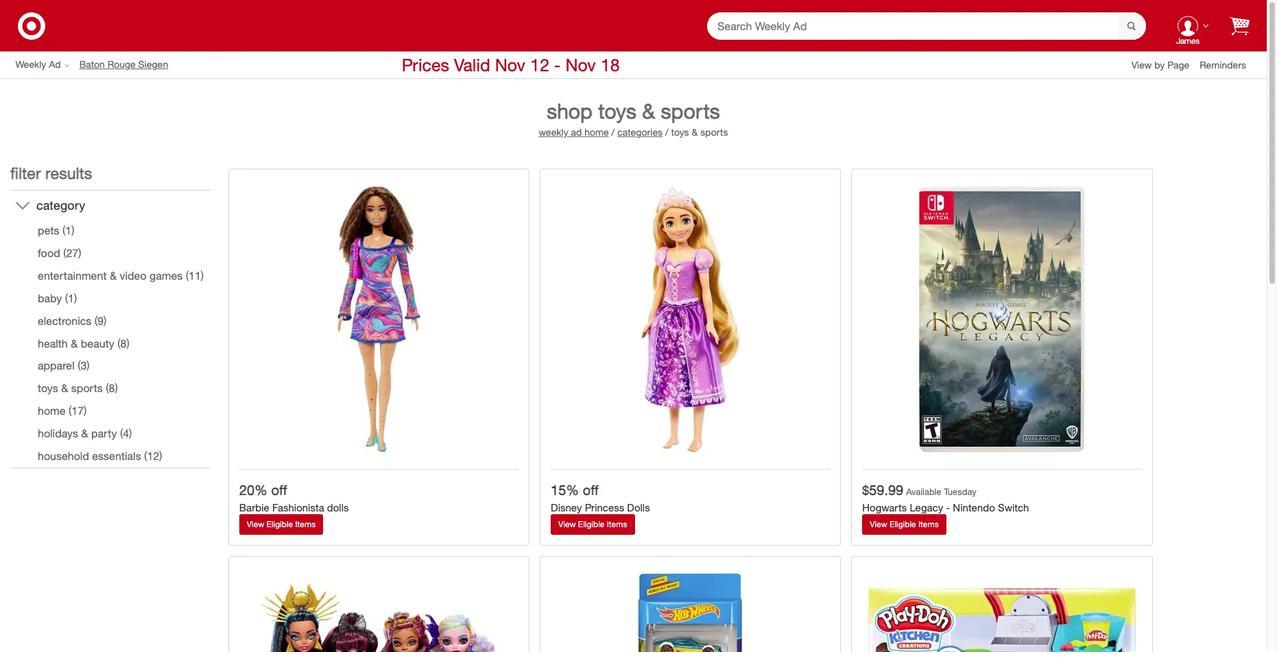 Task type: describe. For each thing, give the bounding box(es) containing it.
0 horizontal spatial -
[[554, 54, 561, 75]]

household
[[38, 449, 89, 463]]

1 vertical spatial sports
[[701, 126, 728, 138]]

18
[[601, 54, 620, 75]]

barbie
[[239, 501, 270, 515]]

ad
[[571, 126, 582, 138]]

15%
[[551, 482, 579, 499]]

disney
[[551, 501, 582, 515]]

princess
[[585, 501, 625, 515]]

electronics (9)
[[38, 314, 107, 328]]

off for 20% off
[[271, 482, 287, 499]]

reminders link
[[1200, 58, 1257, 72]]

baby
[[38, 292, 62, 305]]

& right categories link
[[692, 126, 698, 138]]

reminders
[[1200, 59, 1247, 70]]

items inside "$59.99 available tuesday hogwarts legacy - nintendo switch view eligible items"
[[919, 519, 939, 530]]

shop
[[547, 98, 593, 124]]

disney princess dolls image
[[551, 179, 831, 459]]

baton rouge siegen link
[[79, 58, 179, 72]]

12
[[530, 54, 550, 75]]

& up categories
[[643, 98, 656, 124]]

pets (1)
[[38, 224, 74, 238]]

(4)
[[120, 427, 132, 441]]

20%
[[239, 482, 268, 499]]

weekly
[[15, 59, 46, 70]]

(8) for toys & sports (8)
[[106, 382, 118, 395]]

tuesday
[[944, 486, 977, 497]]

filter results
[[10, 163, 92, 183]]

(8) for health & beauty (8)
[[118, 337, 130, 350]]

health
[[38, 337, 68, 350]]

$59.99
[[863, 482, 904, 499]]

1 horizontal spatial toys
[[598, 98, 637, 124]]

entertainment & video games (11)
[[38, 269, 204, 283]]

view inside 20% off barbie fashionista dolls view eligible items
[[247, 519, 264, 530]]

holidays
[[38, 427, 78, 441]]

health & beauty (8)
[[38, 337, 130, 350]]

games
[[150, 269, 183, 283]]

20% off barbie fashionista dolls view eligible items
[[239, 482, 349, 530]]

apparel (3)
[[38, 359, 90, 373]]

ad
[[49, 59, 61, 70]]

baton rouge siegen
[[79, 59, 168, 70]]

view by page link
[[1132, 59, 1200, 70]]

legacy
[[910, 501, 944, 515]]

dolls
[[627, 501, 650, 515]]

holidays & party (4)
[[38, 427, 132, 441]]

off for 15% off
[[583, 482, 599, 499]]

view by page
[[1132, 59, 1190, 70]]

& for health & beauty (8)
[[71, 337, 78, 350]]

category
[[36, 197, 85, 213]]

(1) for pets (1)
[[62, 224, 74, 238]]

(3)
[[78, 359, 90, 373]]

weekly ad home link
[[539, 126, 609, 138]]

baton
[[79, 59, 105, 70]]

siegen
[[138, 59, 168, 70]]

eligible for 20% off
[[267, 519, 293, 530]]

(11)
[[186, 269, 204, 283]]

& for holidays & party (4)
[[81, 427, 88, 441]]

beauty
[[81, 337, 114, 350]]

party
[[91, 427, 117, 441]]

hogwarts
[[863, 501, 907, 515]]

nintendo
[[953, 501, 996, 515]]

categories
[[618, 126, 663, 138]]

eligible inside "$59.99 available tuesday hogwarts legacy - nintendo switch view eligible items"
[[890, 519, 917, 530]]

- inside "$59.99 available tuesday hogwarts legacy - nintendo switch view eligible items"
[[947, 501, 951, 515]]

barbie fashionista dolls link
[[239, 501, 519, 515]]

filter
[[10, 163, 41, 183]]

1 vertical spatial toys
[[672, 126, 689, 138]]

hogwarts legacy - nintendo switch image
[[863, 179, 1142, 459]]

1 vertical spatial home
[[38, 404, 66, 418]]

2 nov from the left
[[566, 54, 596, 75]]

select car toys image
[[551, 567, 831, 653]]



Task type: locate. For each thing, give the bounding box(es) containing it.
off
[[271, 482, 287, 499], [583, 482, 599, 499]]

/ left categories
[[612, 126, 615, 138]]

- right 12
[[554, 54, 561, 75]]

disney princess dolls link
[[551, 501, 831, 515]]

view down barbie
[[247, 519, 264, 530]]

view your cart on target.com image
[[1230, 16, 1250, 35]]

view down disney
[[559, 519, 576, 530]]

1 vertical spatial (8)
[[106, 382, 118, 395]]

0 horizontal spatial off
[[271, 482, 287, 499]]

1 vertical spatial -
[[947, 501, 951, 515]]

sports
[[661, 98, 720, 124], [701, 126, 728, 138], [71, 382, 103, 395]]

eligible inside 20% off barbie fashionista dolls view eligible items
[[267, 519, 293, 530]]

items for 20% off
[[295, 519, 316, 530]]

1 horizontal spatial off
[[583, 482, 599, 499]]

james
[[1177, 36, 1200, 46]]

food
[[38, 247, 60, 260]]

by
[[1155, 59, 1165, 70]]

2 horizontal spatial items
[[919, 519, 939, 530]]

0 horizontal spatial toys
[[38, 382, 58, 395]]

Search Weekly Ad search field
[[708, 12, 1147, 41]]

0 vertical spatial toys
[[598, 98, 637, 124]]

toys & sports (8)
[[38, 382, 118, 395]]

barbie fashionista dolls image
[[239, 179, 519, 459]]

home inside shop toys & sports weekly ad home / categories / toys & sports
[[585, 126, 609, 138]]

items down princess
[[607, 519, 628, 530]]

& for toys & sports (8)
[[61, 382, 68, 395]]

1 items from the left
[[295, 519, 316, 530]]

0 vertical spatial sports
[[661, 98, 720, 124]]

(1) for baby (1)
[[65, 292, 77, 305]]

nov
[[495, 54, 526, 75], [566, 54, 596, 75]]

items down legacy
[[919, 519, 939, 530]]

0 horizontal spatial home
[[38, 404, 66, 418]]

go to target.com image
[[18, 12, 45, 39]]

(1) right pets
[[62, 224, 74, 238]]

2 vertical spatial toys
[[38, 382, 58, 395]]

hogwarts legacy - nintendo switch link
[[863, 501, 1142, 515]]

view left by
[[1132, 59, 1152, 70]]

james link
[[1167, 4, 1210, 48]]

1 horizontal spatial eligible
[[578, 519, 605, 530]]

1 vertical spatial (1)
[[65, 292, 77, 305]]

valid
[[454, 54, 491, 75]]

nov left 18
[[566, 54, 596, 75]]

0 vertical spatial -
[[554, 54, 561, 75]]

2 / from the left
[[666, 126, 669, 138]]

eligible down princess
[[578, 519, 605, 530]]

1 off from the left
[[271, 482, 287, 499]]

toys up categories
[[598, 98, 637, 124]]

2 horizontal spatial toys
[[672, 126, 689, 138]]

1 horizontal spatial home
[[585, 126, 609, 138]]

off inside 20% off barbie fashionista dolls view eligible items
[[271, 482, 287, 499]]

15% off disney princess dolls view eligible items
[[551, 482, 650, 530]]

form
[[708, 12, 1147, 41]]

eligible down hogwarts
[[890, 519, 917, 530]]

monster high monster ball dolls image
[[239, 567, 519, 653]]

0 horizontal spatial /
[[612, 126, 615, 138]]

0 horizontal spatial nov
[[495, 54, 526, 75]]

shop toys & sports weekly ad home / categories / toys & sports
[[539, 98, 728, 138]]

entertainment
[[38, 269, 107, 283]]

(1) right baby
[[65, 292, 77, 305]]

switch
[[998, 501, 1030, 515]]

items inside 15% off disney princess dolls view eligible items
[[607, 519, 628, 530]]

- down tuesday
[[947, 501, 951, 515]]

toys right categories link
[[672, 126, 689, 138]]

eligible down fashionista
[[267, 519, 293, 530]]

chevron right image
[[16, 199, 30, 213]]

& for entertainment & video games (11)
[[110, 269, 117, 283]]

dolls
[[327, 501, 349, 515]]

category button
[[10, 191, 211, 220]]

1 horizontal spatial items
[[607, 519, 628, 530]]

1 / from the left
[[612, 126, 615, 138]]

items inside 20% off barbie fashionista dolls view eligible items
[[295, 519, 316, 530]]

$59.99 available tuesday hogwarts legacy - nintendo switch view eligible items
[[863, 482, 1030, 530]]

prices
[[402, 54, 450, 75]]

off inside 15% off disney princess dolls view eligible items
[[583, 482, 599, 499]]

(12)
[[144, 449, 162, 463]]

(8) up party
[[106, 382, 118, 395]]

0 horizontal spatial items
[[295, 519, 316, 530]]

& right health
[[71, 337, 78, 350]]

off right 20%
[[271, 482, 287, 499]]

eligible inside 15% off disney princess dolls view eligible items
[[578, 519, 605, 530]]

2 vertical spatial sports
[[71, 382, 103, 395]]

apparel
[[38, 359, 75, 373]]

&
[[643, 98, 656, 124], [692, 126, 698, 138], [110, 269, 117, 283], [71, 337, 78, 350], [61, 382, 68, 395], [81, 427, 88, 441]]

/ right categories link
[[666, 126, 669, 138]]

1 horizontal spatial -
[[947, 501, 951, 515]]

& left video
[[110, 269, 117, 283]]

toys down apparel
[[38, 382, 58, 395]]

(8)
[[118, 337, 130, 350], [106, 382, 118, 395]]

home (17)
[[38, 404, 87, 418]]

view inside "$59.99 available tuesday hogwarts legacy - nintendo switch view eligible items"
[[870, 519, 888, 530]]

fashionista
[[272, 501, 324, 515]]

& left party
[[81, 427, 88, 441]]

1 nov from the left
[[495, 54, 526, 75]]

view inside 15% off disney princess dolls view eligible items
[[559, 519, 576, 530]]

items
[[295, 519, 316, 530], [607, 519, 628, 530], [919, 519, 939, 530]]

select compounds image
[[863, 567, 1142, 653]]

2 horizontal spatial eligible
[[890, 519, 917, 530]]

2 eligible from the left
[[578, 519, 605, 530]]

categories link
[[618, 126, 663, 138]]

& down apparel (3)
[[61, 382, 68, 395]]

view down hogwarts
[[870, 519, 888, 530]]

(1)
[[62, 224, 74, 238], [65, 292, 77, 305]]

view
[[1132, 59, 1152, 70], [247, 519, 264, 530], [559, 519, 576, 530], [870, 519, 888, 530]]

household essentials (12)
[[38, 449, 162, 463]]

0 vertical spatial (1)
[[62, 224, 74, 238]]

food (27)
[[38, 247, 81, 260]]

0 vertical spatial (8)
[[118, 337, 130, 350]]

0 vertical spatial home
[[585, 126, 609, 138]]

results
[[45, 163, 92, 183]]

2 items from the left
[[607, 519, 628, 530]]

(9)
[[95, 314, 107, 328]]

weekly ad link
[[15, 58, 79, 72]]

eligible for 15% off
[[578, 519, 605, 530]]

items down fashionista
[[295, 519, 316, 530]]

home up holidays at the left bottom of page
[[38, 404, 66, 418]]

-
[[554, 54, 561, 75], [947, 501, 951, 515]]

home
[[585, 126, 609, 138], [38, 404, 66, 418]]

(17)
[[69, 404, 87, 418]]

weekly
[[539, 126, 569, 138]]

/
[[612, 126, 615, 138], [666, 126, 669, 138]]

3 items from the left
[[919, 519, 939, 530]]

(8) right beauty
[[118, 337, 130, 350]]

video
[[120, 269, 147, 283]]

baby (1)
[[38, 292, 77, 305]]

available
[[907, 486, 942, 497]]

3 eligible from the left
[[890, 519, 917, 530]]

2 off from the left
[[583, 482, 599, 499]]

1 horizontal spatial /
[[666, 126, 669, 138]]

essentials
[[92, 449, 141, 463]]

off up princess
[[583, 482, 599, 499]]

items for 15% off
[[607, 519, 628, 530]]

1 eligible from the left
[[267, 519, 293, 530]]

prices valid nov 12 - nov 18
[[402, 54, 620, 75]]

(27)
[[63, 247, 81, 260]]

electronics
[[38, 314, 91, 328]]

nov left 12
[[495, 54, 526, 75]]

eligible
[[267, 519, 293, 530], [578, 519, 605, 530], [890, 519, 917, 530]]

0 horizontal spatial eligible
[[267, 519, 293, 530]]

page
[[1168, 59, 1190, 70]]

1 horizontal spatial nov
[[566, 54, 596, 75]]

weekly ad
[[15, 59, 61, 70]]

pets
[[38, 224, 59, 238]]

toys
[[598, 98, 637, 124], [672, 126, 689, 138], [38, 382, 58, 395]]

rouge
[[108, 59, 136, 70]]

home right ad
[[585, 126, 609, 138]]



Task type: vqa. For each thing, say whether or not it's contained in the screenshot.
on
no



